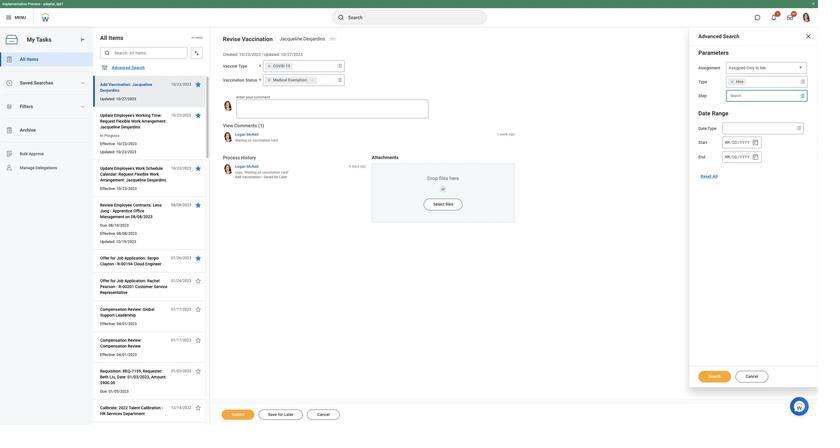 Task type: describe. For each thing, give the bounding box(es) containing it.
created:
[[223, 52, 238, 57]]

medical exemption element
[[273, 77, 307, 83]]

desjardins inside update employee's working time: request flexible work arrangement: jacqueline desjardins
[[121, 125, 140, 129]]

reset
[[701, 174, 712, 179]]

jacqueline inside add vaccination: jacqueline desjardins
[[132, 82, 152, 87]]

offer for offer for job application: rachel pearson ‎- r-00201 customer service representative
[[100, 278, 109, 283]]

due: 08/10/2023
[[100, 223, 129, 228]]

clipboard image
[[6, 127, 13, 134]]

range
[[713, 110, 729, 117]]

jung
[[100, 209, 109, 213]]

2 vertical spatial work
[[150, 172, 159, 177]]

cancel
[[746, 374, 759, 379]]

effective: for compensation review: compensation review
[[100, 352, 116, 357]]

items inside all items button
[[27, 57, 38, 62]]

search image
[[104, 50, 110, 56]]

effective: for compensation review: global support leadership
[[100, 322, 116, 326]]

implementation preview -   adeptai_dpt1
[[2, 2, 63, 6]]

date:
[[117, 375, 127, 379]]

my tasks element
[[0, 27, 93, 425]]

compensation for review
[[100, 338, 127, 343]]

schedule
[[146, 166, 163, 171]]

tasks
[[36, 36, 51, 43]]

type for vaccine type
[[239, 64, 247, 68]]

advanced search inside button
[[112, 65, 145, 70]]

‎- for clayton
[[115, 262, 116, 266]]

all items inside item list element
[[100, 34, 124, 41]]

comments
[[234, 123, 257, 129]]

0 vertical spatial vaccination
[[242, 36, 273, 43]]

calibrate: 2022 talent calibration - hr services department button
[[100, 404, 168, 417]]

0 vertical spatial search
[[724, 33, 740, 39]]

mm / dd / yyyy for start
[[726, 139, 750, 145]]

updated: for updated: 10/23/2023
[[100, 150, 115, 154]]

manage delegations link
[[0, 161, 93, 175]]

on inside says, "waiting on vaccination card" add vaccination – saved for later
[[258, 170, 262, 175]]

management
[[100, 214, 124, 219]]

ago for process history
[[360, 164, 366, 168]]

updated: 10/27/2023
[[100, 97, 136, 101]]

manage delegations
[[20, 165, 57, 170]]

desjardins inside update employee's work schedule calendar: request flexible work arrangement: jacqueline desjardins
[[147, 178, 166, 182]]

inbox large image
[[788, 15, 794, 20]]

end group
[[723, 151, 762, 163]]

to
[[756, 66, 760, 70]]

logan mcneil button for history
[[235, 164, 259, 169]]

yyyy for start
[[741, 139, 750, 145]]

–
[[261, 175, 263, 179]]

rename image
[[6, 150, 13, 157]]

vaccine
[[223, 64, 238, 68]]

updated: for updated: 10/19/2023
[[100, 239, 115, 244]]

1 effective: 10/23/2023 from the top
[[100, 142, 137, 146]]

01/05/2023
[[109, 389, 129, 394]]

add inside add vaccination: jacqueline desjardins
[[100, 82, 108, 87]]

calendar:
[[100, 172, 118, 177]]

3 effective: from the top
[[100, 231, 116, 236]]

engineer
[[145, 262, 161, 266]]

mcneil for comments
[[247, 132, 259, 137]]

employee's photo (logan mcneil) image
[[223, 101, 233, 111]]

application: for cloud
[[125, 256, 146, 260]]

compensation review: compensation review button
[[100, 337, 168, 350]]

advanced inside advanced search dialog
[[699, 33, 722, 39]]

0 vertical spatial 08/08/2023
[[171, 203, 191, 207]]

leadership
[[116, 313, 136, 318]]

Step field
[[727, 91, 799, 101]]

for for offer for job application: rachel pearson ‎- r-00201 customer service representative
[[111, 278, 116, 283]]

star image for update employee's work schedule calendar: request flexible work arrangement: jacqueline desjardins
[[195, 165, 202, 172]]

star image for compensation review: compensation review
[[195, 337, 202, 344]]

view comments (1)
[[223, 123, 264, 129]]

1 horizontal spatial on
[[248, 138, 252, 142]]

action bar region
[[210, 404, 819, 425]]

flexible inside update employee's work schedule calendar: request flexible work arrangement: jacqueline desjardins
[[135, 172, 149, 177]]

desjardins inside add vaccination: jacqueline desjardins
[[100, 88, 120, 93]]

x small image
[[266, 77, 272, 83]]

customer
[[135, 284, 153, 289]]

beth
[[100, 375, 109, 379]]

my tasks
[[27, 36, 51, 43]]

update employee's working time: request flexible work arrangement: jacqueline desjardins button
[[100, 112, 168, 131]]

items
[[195, 36, 203, 39]]

33 items
[[191, 36, 203, 39]]

advanced search dialog
[[689, 27, 819, 387]]

jacqueline desjardins
[[280, 36, 325, 42]]

compensation review: global support leadership button
[[100, 306, 168, 319]]

support
[[100, 313, 115, 318]]

prompts image for step
[[800, 92, 807, 99]]

compensation for support
[[100, 307, 127, 312]]

08/10/2023
[[109, 223, 129, 228]]

vaccination inside says, "waiting on vaccination card" add vaccination – saved for later
[[242, 175, 261, 179]]

add vaccination: jacqueline desjardins
[[100, 82, 152, 93]]

job for 00201
[[117, 278, 124, 283]]

assigned
[[729, 66, 746, 70]]

jacqueline inside update employee's work schedule calendar: request flexible work arrangement: jacqueline desjardins
[[126, 178, 146, 182]]

files
[[446, 202, 454, 207]]

progress
[[104, 133, 120, 138]]

all inside reset all button
[[713, 174, 718, 179]]

search inside item list element
[[132, 65, 145, 70]]

prompts image for vaccination status
[[336, 76, 343, 83]]

review inside compensation review: compensation review
[[128, 344, 141, 348]]

or
[[442, 187, 445, 191]]

manage
[[20, 165, 35, 170]]

comment
[[254, 95, 270, 99]]

dd for start
[[733, 139, 738, 145]]

adeptai_dpt1
[[43, 2, 63, 6]]

implementation
[[2, 2, 27, 6]]

transformation import image
[[80, 37, 86, 43]]

1 week ago
[[498, 132, 515, 136]]

logan for comments
[[235, 132, 246, 137]]

calendar image for end
[[753, 154, 760, 161]]

updated: for updated: 10/27/2023
[[100, 97, 115, 101]]

related actions image
[[310, 78, 314, 82]]

medical exemption
[[273, 78, 307, 82]]

notifications large image
[[772, 15, 777, 20]]

revise
[[223, 36, 241, 43]]

mm for end
[[726, 154, 731, 160]]

- inside review employee contracts: lena jung - apprentice office management on 08/08/2023
[[110, 209, 112, 213]]

x small image for vaccine type
[[266, 63, 272, 69]]

lena
[[153, 203, 162, 207]]

history
[[241, 155, 256, 161]]

start group
[[723, 137, 762, 148]]

review: for compensation
[[128, 338, 142, 343]]

08/08/2023 inside review employee contracts: lena jung - apprentice office management on 08/08/2023
[[131, 214, 153, 219]]

requisition: req-7159, requester: beth liu, date: 01/03/2023, amount: $900.00 button
[[100, 368, 168, 386]]

enter
[[237, 95, 245, 99]]

contracts:
[[133, 203, 152, 207]]

week
[[500, 132, 508, 136]]

parameters button
[[699, 49, 730, 56]]

4 star image from the top
[[195, 255, 202, 262]]

star image for requisition: req-7159, requester: beth liu, date: 01/03/2023, amount: $900.00
[[195, 368, 202, 375]]

says,
[[235, 170, 243, 175]]

prompts image
[[796, 125, 803, 132]]

- inside banner
[[41, 2, 42, 6]]

application: for customer
[[125, 278, 146, 283]]

yyyy for end
[[741, 154, 750, 160]]

assigned only to me
[[729, 66, 767, 70]]

ago for view comments (1)
[[509, 132, 515, 136]]

in
[[100, 133, 103, 138]]

1
[[498, 132, 499, 136]]

later
[[279, 175, 287, 179]]

rachel
[[147, 278, 160, 283]]

type inside parameters group
[[699, 80, 708, 84]]

all items inside button
[[20, 57, 38, 62]]

date for date range
[[699, 110, 711, 117]]

updated: right | at the top left of the page
[[264, 52, 280, 57]]

saved
[[264, 175, 273, 179]]

1 vertical spatial vaccination
[[223, 78, 245, 82]]

$900.00
[[100, 380, 115, 385]]

for inside says, "waiting on vaccination card" add vaccination – saved for later
[[274, 175, 279, 179]]

logan mcneil for comments
[[235, 132, 259, 137]]

compensation review: compensation review
[[100, 338, 142, 348]]

items inside item list element
[[109, 34, 124, 41]]

date type
[[699, 126, 717, 131]]

reset all button
[[699, 170, 721, 182]]

mm for start
[[726, 139, 731, 145]]

update for update employee's work schedule calendar: request flexible work arrangement: jacqueline desjardins
[[100, 166, 113, 171]]

01/03/2023
[[171, 369, 191, 373]]

bulk approve link
[[0, 147, 93, 161]]

2 vertical spatial 08/08/2023
[[117, 231, 137, 236]]

sergio
[[147, 256, 159, 260]]

profile logan mcneil element
[[799, 11, 815, 24]]

effective: for update employee's work schedule calendar: request flexible work arrangement: jacqueline desjardins
[[100, 186, 116, 191]]

01/24/2023
[[171, 278, 191, 283]]

list containing all items
[[0, 52, 93, 175]]

star image for review employee contracts: lena jung - apprentice office management on 08/08/2023
[[195, 202, 202, 209]]

star image for update employee's working time: request flexible work arrangement: jacqueline desjardins
[[195, 112, 202, 119]]

item list element
[[93, 27, 210, 425]]

1 horizontal spatial 10/27/2023
[[281, 52, 303, 57]]

revise vaccination
[[223, 36, 273, 43]]

bulk approve
[[20, 151, 44, 156]]

hire element
[[737, 79, 744, 84]]

add inside says, "waiting on vaccination card" add vaccination – saved for later
[[235, 175, 242, 179]]

waiting on vaccination card
[[235, 138, 278, 142]]

2 vertical spatial search
[[709, 374, 722, 379]]

covid-19 element
[[273, 63, 290, 69]]

2022
[[119, 405, 128, 410]]

parameters group
[[699, 48, 809, 102]]

covid-19, press delete to clear value. option
[[265, 63, 293, 70]]

process history
[[223, 155, 256, 161]]

x small image for type
[[730, 79, 736, 85]]

only
[[747, 66, 755, 70]]

vaccine type
[[223, 64, 247, 68]]

flexible inside update employee's working time: request flexible work arrangement: jacqueline desjardins
[[116, 119, 130, 124]]

services
[[107, 411, 122, 416]]

office
[[133, 209, 144, 213]]



Task type: vqa. For each thing, say whether or not it's contained in the screenshot.
Grow
no



Task type: locate. For each thing, give the bounding box(es) containing it.
1 01/17/2023 from the top
[[171, 307, 191, 311]]

1 horizontal spatial items
[[109, 34, 124, 41]]

implementation preview -   adeptai_dpt1 banner
[[0, 0, 819, 27]]

1 horizontal spatial request
[[119, 172, 134, 177]]

add
[[100, 82, 108, 87], [235, 175, 242, 179]]

2 04/01/2023 from the top
[[117, 352, 137, 357]]

request right calendar:
[[119, 172, 134, 177]]

all items right clipboard icon
[[20, 57, 38, 62]]

pearson
[[100, 284, 115, 289]]

1 vertical spatial logan
[[235, 164, 246, 169]]

update inside update employee's work schedule calendar: request flexible work arrangement: jacqueline desjardins
[[100, 166, 113, 171]]

jacqueline desjardins element
[[280, 36, 329, 42]]

vaccination left card
[[253, 138, 271, 142]]

1 compensation from the top
[[100, 307, 127, 312]]

requisition:
[[100, 369, 122, 373]]

for left later
[[274, 175, 279, 179]]

enter your comment text field
[[237, 100, 429, 118]]

1 mcneil from the top
[[247, 132, 259, 137]]

3 star image from the top
[[195, 202, 202, 209]]

04/01/2023 down leadership
[[117, 322, 137, 326]]

mm down the start group
[[726, 154, 731, 160]]

0 horizontal spatial -
[[41, 2, 42, 6]]

10/27/2023 up 19
[[281, 52, 303, 57]]

offer for job application: rachel pearson ‎- r-00201 customer service representative
[[100, 278, 168, 295]]

type up step
[[699, 80, 708, 84]]

service
[[154, 284, 168, 289]]

liu,
[[110, 375, 116, 379]]

job up the 00201
[[117, 278, 124, 283]]

on up '–'
[[258, 170, 262, 175]]

request inside update employee's working time: request flexible work arrangement: jacqueline desjardins
[[100, 119, 115, 124]]

(1)
[[258, 123, 264, 129]]

2 yyyy from the top
[[741, 154, 750, 160]]

0 vertical spatial -
[[41, 2, 42, 6]]

04/01/2023 down compensation review: compensation review
[[117, 352, 137, 357]]

review inside review employee contracts: lena jung - apprentice office management on 08/08/2023
[[100, 203, 113, 207]]

approve
[[29, 151, 44, 156]]

0 vertical spatial due:
[[100, 223, 108, 228]]

offer inside offer for job application: rachel pearson ‎- r-00201 customer service representative
[[100, 278, 109, 283]]

compensation up support
[[100, 307, 127, 312]]

2 compensation from the top
[[100, 338, 127, 343]]

star image for add vaccination: jacqueline desjardins
[[195, 81, 202, 88]]

0 horizontal spatial request
[[100, 119, 115, 124]]

job inside offer for job application: rachel pearson ‎- r-00201 customer service representative
[[117, 278, 124, 283]]

-
[[41, 2, 42, 6], [110, 209, 112, 213], [162, 405, 163, 410]]

0 vertical spatial mm / dd / yyyy
[[726, 139, 750, 145]]

0 horizontal spatial all
[[20, 57, 25, 62]]

mm / dd / yyyy up end group
[[726, 139, 750, 145]]

effective: 10/23/2023 up updated: 10/23/2023
[[100, 142, 137, 146]]

jacqueline down advanced search button
[[132, 82, 152, 87]]

start
[[699, 140, 708, 145]]

1 vertical spatial on
[[258, 170, 262, 175]]

4 star image from the top
[[195, 368, 202, 375]]

update inside update employee's working time: request flexible work arrangement: jacqueline desjardins
[[100, 113, 113, 118]]

job
[[117, 256, 124, 260], [117, 278, 124, 283]]

date
[[699, 110, 711, 117], [699, 126, 707, 131]]

your
[[246, 95, 253, 99]]

effective: down due: 08/10/2023
[[100, 231, 116, 236]]

r- for 00201
[[119, 284, 123, 289]]

all up search icon on the left
[[100, 34, 107, 41]]

2 vertical spatial type
[[708, 126, 717, 131]]

2 review: from the top
[[128, 338, 142, 343]]

enter your comment
[[237, 95, 270, 99]]

1 vertical spatial x small image
[[730, 79, 736, 85]]

due:
[[100, 223, 108, 228], [100, 389, 108, 394]]

1 horizontal spatial arrangement:
[[142, 119, 167, 124]]

request up in progress
[[100, 119, 115, 124]]

review: inside compensation review: global support leadership
[[128, 307, 142, 312]]

1 vertical spatial -
[[110, 209, 112, 213]]

1 vertical spatial all
[[20, 57, 25, 62]]

yyyy inside the start group
[[741, 139, 750, 145]]

yyyy down the start group
[[741, 154, 750, 160]]

2 vertical spatial all
[[713, 174, 718, 179]]

items
[[109, 34, 124, 41], [27, 57, 38, 62]]

calendar image down date type field on the top right of the page
[[753, 139, 760, 146]]

2 horizontal spatial on
[[258, 170, 262, 175]]

application: inside offer for job application: sergio clayton ‎- r-00194 cloud engineer
[[125, 256, 146, 260]]

advanced inside advanced search button
[[112, 65, 131, 70]]

job inside offer for job application: sergio clayton ‎- r-00194 cloud engineer
[[117, 256, 124, 260]]

logan mcneil button
[[235, 132, 259, 137], [235, 164, 259, 169]]

1 due: from the top
[[100, 223, 108, 228]]

04/01/2023 for support
[[117, 322, 137, 326]]

r-
[[117, 262, 121, 266], [119, 284, 123, 289]]

logan mcneil button inside process history region
[[235, 164, 259, 169]]

work left schedule
[[136, 166, 145, 171]]

1 vertical spatial employee's
[[114, 166, 135, 171]]

effective: down in progress
[[100, 142, 116, 146]]

2 logan mcneil button from the top
[[235, 164, 259, 169]]

1 vertical spatial due:
[[100, 389, 108, 394]]

2 effective: 04/01/2023 from the top
[[100, 352, 137, 357]]

r- for 00194
[[117, 262, 121, 266]]

effective: 10/23/2023 up employee
[[100, 186, 137, 191]]

arrangement: down time:
[[142, 119, 167, 124]]

advanced search up the vaccination:
[[112, 65, 145, 70]]

logan mcneil button up the waiting
[[235, 132, 259, 137]]

2 calendar image from the top
[[753, 154, 760, 161]]

calibrate:
[[100, 405, 118, 410]]

offer inside offer for job application: sergio clayton ‎- r-00194 cloud engineer
[[100, 256, 109, 260]]

for up pearson at bottom left
[[111, 278, 116, 283]]

desjardins
[[304, 36, 325, 42], [100, 88, 120, 93], [121, 125, 140, 129], [147, 178, 166, 182]]

prompts image for type
[[800, 78, 807, 85]]

talent
[[129, 405, 140, 410]]

1 vertical spatial date
[[699, 126, 707, 131]]

assigned only to me button
[[727, 62, 808, 74]]

user plus image
[[6, 164, 13, 171]]

add down says,
[[235, 175, 242, 179]]

dd for end
[[733, 154, 738, 160]]

0 vertical spatial application:
[[125, 256, 146, 260]]

dd inside end group
[[733, 154, 738, 160]]

employee's
[[114, 113, 135, 118], [114, 166, 135, 171]]

1 vertical spatial update
[[100, 166, 113, 171]]

review: up leadership
[[128, 307, 142, 312]]

offer up clayton on the bottom of page
[[100, 256, 109, 260]]

attachments region
[[372, 155, 515, 222]]

1 date from the top
[[699, 110, 711, 117]]

offer
[[100, 256, 109, 260], [100, 278, 109, 283]]

0 vertical spatial mcneil
[[247, 132, 259, 137]]

0 horizontal spatial flexible
[[116, 119, 130, 124]]

updated: down in progress
[[100, 150, 115, 154]]

clayton
[[100, 262, 114, 266]]

2 star image from the top
[[195, 165, 202, 172]]

requisition: req-7159, requester: beth liu, date: 01/03/2023, amount: $900.00
[[100, 369, 167, 385]]

logan up says,
[[235, 164, 246, 169]]

arrangement: inside update employee's working time: request flexible work arrangement: jacqueline desjardins
[[142, 119, 167, 124]]

type for date type
[[708, 126, 717, 131]]

compensation inside compensation review: global support leadership
[[100, 307, 127, 312]]

arrangement: down calendar:
[[100, 178, 125, 182]]

2 date from the top
[[699, 126, 707, 131]]

application: up cloud
[[125, 256, 146, 260]]

review up 7159,
[[128, 344, 141, 348]]

2 01/17/2023 from the top
[[171, 338, 191, 342]]

add vaccination: jacqueline desjardins button
[[100, 81, 168, 94]]

for inside offer for job application: sergio clayton ‎- r-00194 cloud engineer
[[111, 256, 116, 260]]

apprentice
[[113, 209, 132, 213]]

employee's inside update employee's working time: request flexible work arrangement: jacqueline desjardins
[[114, 113, 135, 118]]

10/27/2023 inside item list element
[[116, 97, 136, 101]]

0 horizontal spatial add
[[100, 82, 108, 87]]

mm / dd / yyyy for end
[[726, 154, 750, 160]]

mm
[[726, 139, 731, 145], [726, 154, 731, 160]]

0 horizontal spatial arrangement:
[[100, 178, 125, 182]]

‎- inside offer for job application: rachel pearson ‎- r-00201 customer service representative
[[116, 284, 118, 289]]

offer for job application: sergio clayton ‎- r-00194 cloud engineer
[[100, 256, 161, 266]]

vaccination
[[253, 138, 271, 142], [263, 170, 280, 175]]

all items button
[[0, 52, 93, 66]]

1 vertical spatial flexible
[[135, 172, 149, 177]]

1 vertical spatial application:
[[125, 278, 146, 283]]

calendar image down the start group
[[753, 154, 760, 161]]

archive button
[[0, 123, 93, 137]]

1 application: from the top
[[125, 256, 146, 260]]

2 job from the top
[[117, 278, 124, 283]]

calendar image inside end group
[[753, 154, 760, 161]]

0 vertical spatial items
[[109, 34, 124, 41]]

1 vertical spatial r-
[[119, 284, 123, 289]]

updated: 10/19/2023
[[100, 239, 136, 244]]

0 vertical spatial for
[[274, 175, 279, 179]]

effective: 04/01/2023 for review
[[100, 352, 137, 357]]

covid-
[[273, 64, 286, 68]]

r- inside offer for job application: sergio clayton ‎- r-00194 cloud engineer
[[117, 262, 121, 266]]

review up jung
[[100, 203, 113, 207]]

1 yyyy from the top
[[741, 139, 750, 145]]

logan mcneil button up "waiting
[[235, 164, 259, 169]]

1 vertical spatial mm
[[726, 154, 731, 160]]

on inside review employee contracts: lena jung - apprentice office management on 08/08/2023
[[125, 214, 130, 219]]

compensation
[[100, 307, 127, 312], [100, 338, 127, 343], [100, 344, 127, 348]]

- inside the calibrate: 2022 talent calibration - hr services department
[[162, 405, 163, 410]]

1 vertical spatial request
[[119, 172, 134, 177]]

01/03/2023,
[[128, 375, 150, 379]]

1 star image from the top
[[195, 81, 202, 88]]

close environment banner image
[[812, 2, 816, 6]]

prompts image for vaccine type
[[336, 62, 343, 69]]

0 vertical spatial flexible
[[116, 119, 130, 124]]

effective:
[[100, 142, 116, 146], [100, 186, 116, 191], [100, 231, 116, 236], [100, 322, 116, 326], [100, 352, 116, 357]]

for for offer for job application: sergio clayton ‎- r-00194 cloud engineer
[[111, 256, 116, 260]]

process history region
[[223, 155, 366, 182]]

08/08/2023 up 10/19/2023
[[117, 231, 137, 236]]

6 days ago
[[349, 164, 366, 168]]

logan mcneil inside process history region
[[235, 164, 259, 169]]

compensation up "requisition:"
[[100, 344, 127, 348]]

1 review: from the top
[[128, 307, 142, 312]]

items down my
[[27, 57, 38, 62]]

0 vertical spatial dd
[[733, 139, 738, 145]]

1 vertical spatial review:
[[128, 338, 142, 343]]

1 horizontal spatial all
[[100, 34, 107, 41]]

delegations
[[36, 165, 57, 170]]

1 vertical spatial vaccination
[[263, 170, 280, 175]]

mcneil for history
[[247, 164, 259, 169]]

vaccination up the saved
[[263, 170, 280, 175]]

offer for offer for job application: sergio clayton ‎- r-00194 cloud engineer
[[100, 256, 109, 260]]

due: down "management"
[[100, 223, 108, 228]]

parameters
[[699, 49, 730, 56]]

‎- up the representative
[[116, 284, 118, 289]]

0 vertical spatial effective: 04/01/2023
[[100, 322, 137, 326]]

employee's down updated: 10/27/2023
[[114, 113, 135, 118]]

2 update from the top
[[100, 166, 113, 171]]

mcneil inside process history region
[[247, 164, 259, 169]]

date range
[[699, 110, 729, 117]]

assignment
[[699, 66, 721, 70]]

on right the waiting
[[248, 138, 252, 142]]

10/27/2023 down add vaccination: jacqueline desjardins
[[116, 97, 136, 101]]

on down apprentice
[[125, 214, 130, 219]]

1 employee's from the top
[[114, 113, 135, 118]]

x small image left covid-
[[266, 63, 272, 69]]

0 vertical spatial r-
[[117, 262, 121, 266]]

offer up pearson at bottom left
[[100, 278, 109, 283]]

2 mm / dd / yyyy from the top
[[726, 154, 750, 160]]

1 vertical spatial 04/01/2023
[[117, 352, 137, 357]]

employee's for flexible
[[114, 113, 135, 118]]

0 vertical spatial calendar image
[[753, 139, 760, 146]]

star image
[[195, 112, 202, 119], [195, 277, 202, 284], [195, 337, 202, 344], [195, 368, 202, 375]]

dd up end group
[[733, 139, 738, 145]]

logan mcneil button for comments
[[235, 132, 259, 137]]

employee's inside update employee's work schedule calendar: request flexible work arrangement: jacqueline desjardins
[[114, 166, 135, 171]]

logan mcneil for history
[[235, 164, 259, 169]]

1 update from the top
[[100, 113, 113, 118]]

arrangement:
[[142, 119, 167, 124], [100, 178, 125, 182]]

logan up the waiting
[[235, 132, 246, 137]]

1 vertical spatial advanced search
[[112, 65, 145, 70]]

all inside item list element
[[100, 34, 107, 41]]

2 mcneil from the top
[[247, 164, 259, 169]]

view
[[223, 123, 233, 129]]

1 vertical spatial calendar image
[[753, 154, 760, 161]]

flexible up progress
[[116, 119, 130, 124]]

logan for history
[[235, 164, 246, 169]]

2 effective: 10/23/2023 from the top
[[100, 186, 137, 191]]

2 application: from the top
[[125, 278, 146, 283]]

request inside update employee's work schedule calendar: request flexible work arrangement: jacqueline desjardins
[[119, 172, 134, 177]]

1 job from the top
[[117, 256, 124, 260]]

0 vertical spatial 04/01/2023
[[117, 322, 137, 326]]

yyyy inside end group
[[741, 154, 750, 160]]

1 star image from the top
[[195, 112, 202, 119]]

1 vertical spatial effective: 10/23/2023
[[100, 186, 137, 191]]

‎- for pearson
[[116, 284, 118, 289]]

0 horizontal spatial items
[[27, 57, 38, 62]]

‎- right clayton on the bottom of page
[[115, 262, 116, 266]]

08/08/2023 right lena
[[171, 203, 191, 207]]

clipboard image
[[6, 56, 13, 63]]

effective: 04/01/2023 down compensation review: compensation review
[[100, 352, 137, 357]]

1 vertical spatial type
[[699, 80, 708, 84]]

advanced search up parameters button
[[699, 33, 740, 39]]

review employee contracts: lena jung - apprentice office management on 08/08/2023 button
[[100, 202, 168, 220]]

dd inside the start group
[[733, 139, 738, 145]]

3 compensation from the top
[[100, 344, 127, 348]]

ago right week
[[509, 132, 515, 136]]

r- up the representative
[[119, 284, 123, 289]]

- right calibration at the left of page
[[162, 405, 163, 410]]

effective: 04/01/2023 for support
[[100, 322, 137, 326]]

0 vertical spatial ago
[[509, 132, 515, 136]]

effective: down calendar:
[[100, 186, 116, 191]]

1 calendar image from the top
[[753, 139, 760, 146]]

0 vertical spatial arrangement:
[[142, 119, 167, 124]]

1 mm / dd / yyyy from the top
[[726, 139, 750, 145]]

logan mcneil up "waiting
[[235, 164, 259, 169]]

global
[[143, 307, 155, 312]]

update employee's work schedule calendar: request flexible work arrangement: jacqueline desjardins button
[[100, 165, 168, 184]]

0 vertical spatial 01/17/2023
[[171, 307, 191, 311]]

1 horizontal spatial -
[[110, 209, 112, 213]]

effective: up "requisition:"
[[100, 352, 116, 357]]

advanced search inside dialog
[[699, 33, 740, 39]]

1 logan mcneil from the top
[[235, 132, 259, 137]]

due: down the $900.00
[[100, 389, 108, 394]]

mm inside end group
[[726, 154, 731, 160]]

1 vertical spatial mcneil
[[247, 164, 259, 169]]

flexible
[[116, 119, 130, 124], [135, 172, 149, 177]]

job up 00194
[[117, 256, 124, 260]]

0 vertical spatial advanced
[[699, 33, 722, 39]]

0 vertical spatial add
[[100, 82, 108, 87]]

2 due: from the top
[[100, 389, 108, 394]]

0 vertical spatial date
[[699, 110, 711, 117]]

for up clayton on the bottom of page
[[111, 256, 116, 260]]

0 horizontal spatial review
[[100, 203, 113, 207]]

1 horizontal spatial advanced
[[699, 33, 722, 39]]

configure image
[[101, 64, 108, 71]]

Date Type field
[[723, 123, 795, 134]]

‎- inside offer for job application: sergio clayton ‎- r-00194 cloud engineer
[[115, 262, 116, 266]]

vaccination inside says, "waiting on vaccination card" add vaccination – saved for later
[[263, 170, 280, 175]]

date up start at the right top of the page
[[699, 126, 707, 131]]

all items up search icon on the left
[[100, 34, 124, 41]]

date range group
[[699, 109, 809, 163]]

0 vertical spatial 10/27/2023
[[281, 52, 303, 57]]

ago inside process history region
[[360, 164, 366, 168]]

x image
[[806, 33, 813, 40]]

r- inside offer for job application: rachel pearson ‎- r-00201 customer service representative
[[119, 284, 123, 289]]

review: for global
[[128, 307, 142, 312]]

ago right days
[[360, 164, 366, 168]]

offer for job application: rachel pearson ‎- r-00201 customer service representative button
[[100, 277, 168, 296]]

compensation down support
[[100, 338, 127, 343]]

1 vertical spatial mm / dd / yyyy
[[726, 154, 750, 160]]

updated: down the vaccination:
[[100, 97, 115, 101]]

10/27/2023
[[281, 52, 303, 57], [116, 97, 136, 101]]

add left the vaccination:
[[100, 82, 108, 87]]

days
[[352, 164, 360, 168]]

bulk
[[20, 151, 28, 156]]

1 logan from the top
[[235, 132, 246, 137]]

advanced search
[[699, 33, 740, 39], [112, 65, 145, 70]]

jacqueline up in progress
[[100, 125, 120, 129]]

0 vertical spatial compensation
[[100, 307, 127, 312]]

0 vertical spatial employee's
[[114, 113, 135, 118]]

calendar image
[[753, 139, 760, 146], [753, 154, 760, 161]]

exemption
[[288, 78, 307, 82]]

mcneil up "waiting
[[247, 164, 259, 169]]

x small image
[[266, 63, 272, 69], [730, 79, 736, 85]]

0 vertical spatial review:
[[128, 307, 142, 312]]

mm inside the start group
[[726, 139, 731, 145]]

step
[[699, 94, 707, 98]]

for inside offer for job application: rachel pearson ‎- r-00201 customer service representative
[[111, 278, 116, 283]]

- up "management"
[[110, 209, 112, 213]]

x small image inside the hire, press delete to clear value. option
[[730, 79, 736, 85]]

6 star image from the top
[[195, 404, 202, 411]]

0 vertical spatial on
[[248, 138, 252, 142]]

0 horizontal spatial all items
[[20, 57, 38, 62]]

1 vertical spatial work
[[136, 166, 145, 171]]

date range button
[[699, 110, 729, 117]]

application: up the 00201
[[125, 278, 146, 283]]

1 logan mcneil button from the top
[[235, 132, 259, 137]]

update employee's working time: request flexible work arrangement: jacqueline desjardins
[[100, 113, 167, 129]]

date for date type
[[699, 126, 707, 131]]

cancel button
[[736, 371, 769, 382]]

04/01/2023 for review
[[117, 352, 137, 357]]

2 vertical spatial compensation
[[100, 344, 127, 348]]

employee
[[114, 203, 132, 207]]

x small image left hire element
[[730, 79, 736, 85]]

1 vertical spatial review
[[128, 344, 141, 348]]

type right vaccine
[[239, 64, 247, 68]]

list
[[0, 52, 93, 175]]

3 star image from the top
[[195, 337, 202, 344]]

0 vertical spatial job
[[117, 256, 124, 260]]

01/26/2023
[[171, 256, 191, 260]]

vaccination status
[[223, 78, 257, 82]]

all right clipboard icon
[[20, 57, 25, 62]]

1 vertical spatial search
[[132, 65, 145, 70]]

1 04/01/2023 from the top
[[117, 322, 137, 326]]

1 offer from the top
[[100, 256, 109, 260]]

1 vertical spatial job
[[117, 278, 124, 283]]

application: inside offer for job application: rachel pearson ‎- r-00201 customer service representative
[[125, 278, 146, 283]]

2 offer from the top
[[100, 278, 109, 283]]

all inside all items button
[[20, 57, 25, 62]]

working
[[136, 113, 151, 118]]

2 star image from the top
[[195, 277, 202, 284]]

mm / dd / yyyy inside the start group
[[726, 139, 750, 145]]

star image for compensation review: global support leadership
[[195, 306, 202, 313]]

mm / dd / yyyy inside end group
[[726, 154, 750, 160]]

0 vertical spatial logan mcneil
[[235, 132, 259, 137]]

0 vertical spatial all
[[100, 34, 107, 41]]

employee's for request
[[114, 166, 135, 171]]

0 vertical spatial logan
[[235, 132, 246, 137]]

‎-
[[115, 262, 116, 266], [116, 284, 118, 289]]

1 effective: 04/01/2023 from the top
[[100, 322, 137, 326]]

1 vertical spatial add
[[235, 175, 242, 179]]

2 mm from the top
[[726, 154, 731, 160]]

review: inside compensation review: compensation review
[[128, 338, 142, 343]]

x small image inside "covid-19, press delete to clear value." option
[[266, 63, 272, 69]]

card"
[[281, 170, 289, 175]]

process
[[223, 155, 240, 161]]

representative
[[100, 290, 128, 295]]

2 effective: from the top
[[100, 186, 116, 191]]

2 logan mcneil from the top
[[235, 164, 259, 169]]

1 vertical spatial ago
[[360, 164, 366, 168]]

prompts image
[[336, 62, 343, 69], [336, 76, 343, 83], [800, 78, 807, 85], [800, 92, 807, 99]]

select files
[[434, 202, 454, 207]]

1 dd from the top
[[733, 139, 738, 145]]

5 star image from the top
[[195, 306, 202, 313]]

0 horizontal spatial search
[[132, 65, 145, 70]]

work inside update employee's working time: request flexible work arrangement: jacqueline desjardins
[[131, 119, 141, 124]]

0 vertical spatial request
[[100, 119, 115, 124]]

1 horizontal spatial ago
[[509, 132, 515, 136]]

1 horizontal spatial all items
[[100, 34, 124, 41]]

0 horizontal spatial 10/27/2023
[[116, 97, 136, 101]]

0 horizontal spatial advanced
[[112, 65, 131, 70]]

04/01/2023
[[117, 322, 137, 326], [117, 352, 137, 357]]

effective: 08/08/2023
[[100, 231, 137, 236]]

4 effective: from the top
[[100, 322, 116, 326]]

search image
[[338, 14, 345, 21]]

effective: 10/23/2023
[[100, 142, 137, 146], [100, 186, 137, 191]]

2 vertical spatial -
[[162, 405, 163, 410]]

ago
[[509, 132, 515, 136], [360, 164, 366, 168]]

2 horizontal spatial search
[[724, 33, 740, 39]]

star image
[[195, 81, 202, 88], [195, 165, 202, 172], [195, 202, 202, 209], [195, 255, 202, 262], [195, 306, 202, 313], [195, 404, 202, 411]]

medical exemption, press delete to clear value. option
[[265, 77, 317, 84]]

type inside date range group
[[708, 126, 717, 131]]

1 vertical spatial advanced
[[112, 65, 131, 70]]

2 dd from the top
[[733, 154, 738, 160]]

1 horizontal spatial flexible
[[135, 172, 149, 177]]

0 vertical spatial x small image
[[266, 63, 272, 69]]

1 horizontal spatial add
[[235, 175, 242, 179]]

2 vertical spatial on
[[125, 214, 130, 219]]

job for 00194
[[117, 256, 124, 260]]

jacqueline
[[280, 36, 302, 42], [132, 82, 152, 87], [100, 125, 120, 129], [126, 178, 146, 182]]

1 vertical spatial effective: 04/01/2023
[[100, 352, 137, 357]]

jacqueline inside update employee's working time: request flexible work arrangement: jacqueline desjardins
[[100, 125, 120, 129]]

2 logan from the top
[[235, 164, 246, 169]]

effective: down support
[[100, 322, 116, 326]]

updated: down the effective: 08/08/2023
[[100, 239, 115, 244]]

0 vertical spatial yyyy
[[741, 139, 750, 145]]

2 vertical spatial vaccination
[[242, 175, 261, 179]]

review employee contracts: lena jung - apprentice office management on 08/08/2023
[[100, 203, 162, 219]]

mcneil up waiting on vaccination card
[[247, 132, 259, 137]]

2 employee's from the top
[[114, 166, 135, 171]]

jacqueline down schedule
[[126, 178, 146, 182]]

due: for requisition: req-7159, requester: beth liu, date: 01/03/2023, amount: $900.00
[[100, 389, 108, 394]]

archive
[[20, 127, 36, 133]]

calendar image for start
[[753, 139, 760, 146]]

waiting
[[235, 138, 247, 142]]

01/17/2023 for compensation review: compensation review
[[171, 338, 191, 342]]

dd down the start group
[[733, 154, 738, 160]]

r- right clayton on the bottom of page
[[117, 262, 121, 266]]

jacqueline up 19
[[280, 36, 302, 42]]

calendar image inside the start group
[[753, 139, 760, 146]]

advanced up parameters button
[[699, 33, 722, 39]]

5 effective: from the top
[[100, 352, 116, 357]]

work down schedule
[[150, 172, 159, 177]]

type down date range
[[708, 126, 717, 131]]

1 vertical spatial items
[[27, 57, 38, 62]]

update down updated: 10/27/2023
[[100, 113, 113, 118]]

arrangement: inside update employee's work schedule calendar: request flexible work arrangement: jacqueline desjardins
[[100, 178, 125, 182]]

due: for review employee contracts: lena jung - apprentice office management on 08/08/2023
[[100, 223, 108, 228]]

logan inside process history region
[[235, 164, 246, 169]]

- right preview
[[41, 2, 42, 6]]

1 mm from the top
[[726, 139, 731, 145]]

19
[[286, 64, 290, 68]]

1 effective: from the top
[[100, 142, 116, 146]]

vaccination up | at the top left of the page
[[242, 36, 273, 43]]

update for update employee's working time: request flexible work arrangement: jacqueline desjardins
[[100, 113, 113, 118]]

updated: 10/23/2023
[[100, 150, 136, 154]]

mm up end group
[[726, 139, 731, 145]]

work down the working
[[131, 119, 141, 124]]

01/17/2023 for compensation review: global support leadership
[[171, 307, 191, 311]]

review: down leadership
[[128, 338, 142, 343]]

effective: 04/01/2023 down leadership
[[100, 322, 137, 326]]

0 vertical spatial vaccination
[[253, 138, 271, 142]]

advanced right configure icon
[[112, 65, 131, 70]]

items up search icon on the left
[[109, 34, 124, 41]]

employee's up calendar:
[[114, 166, 135, 171]]

my
[[27, 36, 35, 43]]

hire, press delete to clear value. option
[[729, 78, 747, 85]]



